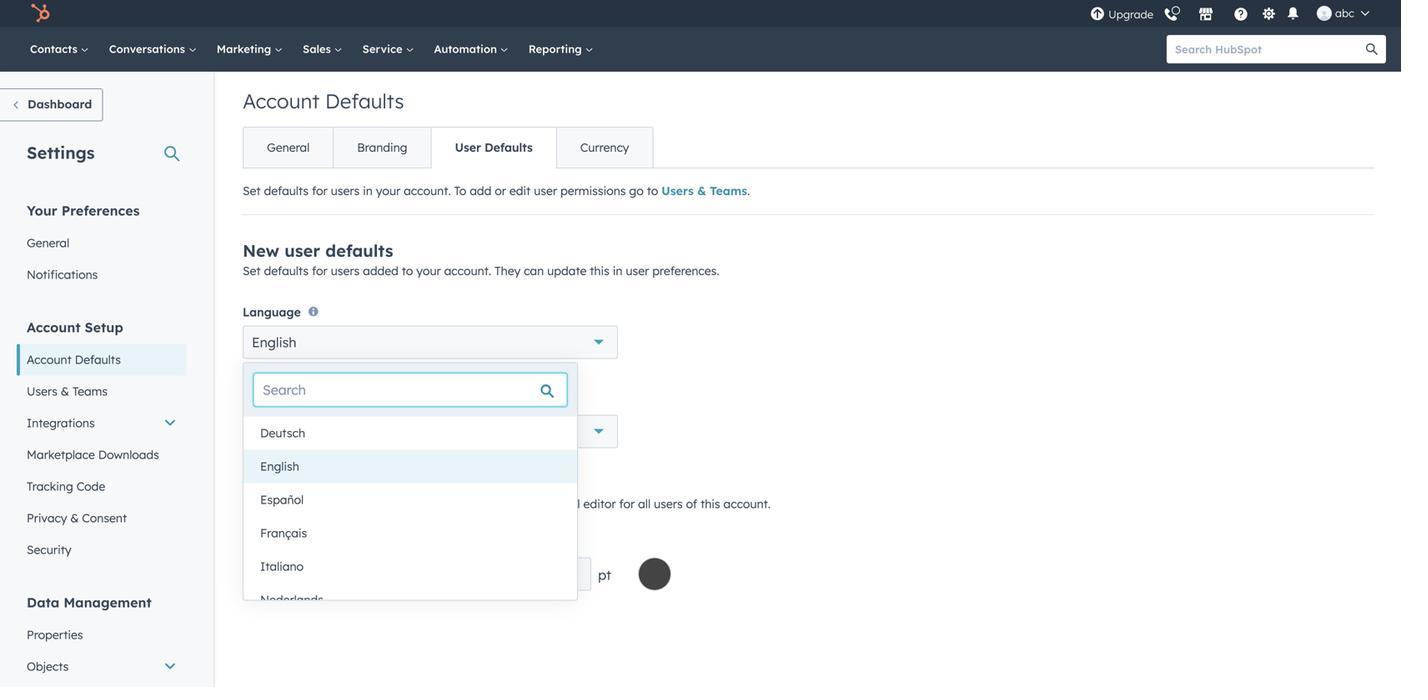 Task type: vqa. For each thing, say whether or not it's contained in the screenshot.
the left user
yes



Task type: describe. For each thing, give the bounding box(es) containing it.
set defaults for users in your account. to add or edit user permissions go to users & teams .
[[243, 184, 750, 198]]

to inside email this default will apply to outgoing emails from the crm email editor for all users of this account.
[[364, 497, 376, 512]]

teams inside account setup element
[[72, 384, 108, 399]]

navigation containing general
[[243, 127, 653, 169]]

& for consent
[[70, 511, 79, 526]]

for inside email this default will apply to outgoing emails from the crm email editor for all users of this account.
[[619, 497, 635, 512]]

to
[[454, 184, 467, 198]]

sales link
[[293, 27, 353, 72]]

français
[[260, 526, 307, 541]]

1 horizontal spatial users & teams link
[[662, 184, 748, 198]]

0 horizontal spatial users & teams link
[[17, 376, 187, 408]]

crm
[[521, 497, 547, 512]]

defaults for user defaults link
[[485, 140, 533, 155]]

upgrade
[[1109, 8, 1154, 21]]

consent
[[82, 511, 127, 526]]

all
[[638, 497, 651, 512]]

this inside 'new user defaults set defaults for users added to your account. they can update this in user preferences.'
[[590, 264, 610, 278]]

service
[[363, 42, 406, 56]]

reporting
[[529, 42, 585, 56]]

privacy & consent link
[[17, 503, 187, 534]]

email this default will apply to outgoing emails from the crm email editor for all users of this account.
[[243, 474, 771, 512]]

0 vertical spatial account.
[[404, 184, 451, 198]]

integrations
[[27, 416, 95, 431]]

user defaults
[[455, 140, 533, 155]]

notifications image
[[1286, 7, 1301, 22]]

search image
[[1367, 43, 1378, 55]]

1 vertical spatial defaults
[[326, 240, 393, 261]]

hubspot image
[[30, 3, 50, 23]]

data
[[27, 594, 59, 611]]

emails
[[432, 497, 468, 512]]

from
[[471, 497, 497, 512]]

tracking
[[27, 479, 73, 494]]

marketing link
[[207, 27, 293, 72]]

abc button
[[1307, 0, 1380, 27]]

0 vertical spatial defaults
[[264, 184, 309, 198]]

format
[[347, 379, 387, 394]]

sans serif button
[[243, 558, 480, 591]]

general link for defaults
[[244, 128, 333, 168]]

marketplace downloads
[[27, 448, 159, 462]]

account setup
[[27, 319, 123, 336]]

deutsch button
[[244, 417, 577, 450]]

0 vertical spatial teams
[[710, 184, 748, 198]]

this inside email this default will apply to outgoing emails from the crm email editor for all users of this account.
[[701, 497, 721, 512]]

2 vertical spatial account
[[27, 352, 72, 367]]

contacts
[[30, 42, 81, 56]]

marketplaces button
[[1189, 0, 1224, 27]]

notifications button
[[1283, 5, 1304, 22]]

gary orlando image
[[1317, 6, 1332, 21]]

2 vertical spatial defaults
[[264, 264, 309, 278]]

contacts link
[[20, 27, 99, 72]]

marketplaces image
[[1199, 8, 1214, 23]]

your
[[27, 202, 57, 219]]

français button
[[244, 517, 577, 550]]

abc
[[1336, 6, 1355, 20]]

tracking code
[[27, 479, 105, 494]]

users & teams
[[27, 384, 108, 399]]

.
[[748, 184, 750, 198]]

automation link
[[424, 27, 519, 72]]

your preferences
[[27, 202, 140, 219]]

or
[[495, 184, 506, 198]]

the
[[500, 497, 518, 512]]

account setup element
[[17, 318, 187, 566]]

1 set from the top
[[243, 184, 261, 198]]

states
[[297, 424, 338, 440]]

your inside 'new user defaults set defaults for users added to your account. they can update this in user preferences.'
[[417, 264, 441, 278]]

code
[[77, 479, 105, 494]]

date
[[243, 379, 270, 394]]

users inside email this default will apply to outgoing emails from the crm email editor for all users of this account.
[[654, 497, 683, 512]]

1,234.56
[[364, 398, 403, 411]]

0 vertical spatial for
[[312, 184, 328, 198]]

english button
[[244, 450, 577, 483]]

users inside 'new user defaults set defaults for users added to your account. they can update this in user preferences.'
[[331, 264, 360, 278]]

properties link
[[17, 619, 187, 651]]

united states button
[[243, 415, 618, 449]]

reporting link
[[519, 27, 604, 72]]

sales
[[303, 42, 334, 56]]

Search HubSpot search field
[[1167, 35, 1372, 63]]

outgoing
[[379, 497, 429, 512]]

to inside 'new user defaults set defaults for users added to your account. they can update this in user preferences.'
[[402, 264, 413, 278]]

list box containing deutsch
[[244, 417, 577, 617]]

set inside 'new user defaults set defaults for users added to your account. they can update this in user preferences.'
[[243, 264, 261, 278]]

2 horizontal spatial user
[[626, 264, 649, 278]]

2 horizontal spatial to
[[647, 184, 658, 198]]

account. inside 'new user defaults set defaults for users added to your account. they can update this in user preferences.'
[[444, 264, 492, 278]]

privacy
[[27, 511, 67, 526]]

dashboard
[[28, 97, 92, 111]]

currency
[[580, 140, 629, 155]]

preferences.
[[653, 264, 720, 278]]

will
[[310, 497, 327, 512]]

marketplace
[[27, 448, 95, 462]]

email
[[243, 474, 290, 494]]

general for account
[[267, 140, 310, 155]]

english button
[[243, 326, 618, 359]]

can
[[524, 264, 544, 278]]

account for users & teams
[[27, 319, 81, 336]]

english inside button
[[260, 459, 299, 474]]

1 horizontal spatial user
[[534, 184, 557, 198]]

added
[[363, 264, 399, 278]]

date and number format
[[243, 379, 387, 394]]

calling icon image
[[1164, 8, 1179, 23]]

management
[[64, 594, 152, 611]]

user
[[455, 140, 481, 155]]

0 vertical spatial account defaults
[[243, 88, 404, 113]]

help button
[[1227, 4, 1256, 23]]

pt
[[598, 567, 612, 584]]

search button
[[1358, 35, 1387, 63]]

settings image
[[1262, 7, 1277, 22]]

branding link
[[333, 128, 431, 168]]

español button
[[244, 483, 577, 517]]

they
[[495, 264, 521, 278]]

notifications
[[27, 267, 98, 282]]

in inside 'new user defaults set defaults for users added to your account. they can update this in user preferences.'
[[613, 264, 623, 278]]

conversations
[[109, 42, 188, 56]]

deutsch
[[260, 426, 305, 441]]

edit
[[510, 184, 531, 198]]

nederlands button
[[244, 584, 577, 617]]

1 vertical spatial and
[[342, 398, 361, 411]]



Task type: locate. For each thing, give the bounding box(es) containing it.
this right update
[[590, 264, 610, 278]]

and right date
[[274, 379, 296, 394]]

1 vertical spatial account
[[27, 319, 81, 336]]

service link
[[353, 27, 424, 72]]

1 vertical spatial users & teams link
[[17, 376, 187, 408]]

for inside 'new user defaults set defaults for users added to your account. they can update this in user preferences.'
[[312, 264, 328, 278]]

1 horizontal spatial teams
[[710, 184, 748, 198]]

account defaults down account setup
[[27, 352, 121, 367]]

defaults down new on the left of the page
[[264, 264, 309, 278]]

united
[[252, 424, 294, 440]]

2 vertical spatial &
[[70, 511, 79, 526]]

menu
[[1089, 0, 1382, 27]]

1 vertical spatial teams
[[72, 384, 108, 399]]

1 vertical spatial set
[[243, 264, 261, 278]]

english inside dropdown button
[[252, 334, 297, 351]]

and
[[274, 379, 296, 394], [342, 398, 361, 411]]

to right the 'added'
[[402, 264, 413, 278]]

sans
[[252, 566, 282, 583]]

general link
[[244, 128, 333, 168], [17, 227, 187, 259]]

of
[[686, 497, 698, 512]]

nederlands
[[260, 593, 324, 607]]

1 horizontal spatial general
[[267, 140, 310, 155]]

users
[[662, 184, 694, 198], [27, 384, 58, 399]]

& left . on the top of the page
[[698, 184, 707, 198]]

0 vertical spatial defaults
[[325, 88, 404, 113]]

general for your
[[27, 236, 69, 250]]

& for teams
[[61, 384, 69, 399]]

1 horizontal spatial general link
[[244, 128, 333, 168]]

navigation
[[243, 127, 653, 169]]

0 vertical spatial your
[[376, 184, 401, 198]]

2 vertical spatial to
[[364, 497, 376, 512]]

number
[[299, 379, 344, 394]]

1 horizontal spatial users
[[662, 184, 694, 198]]

users & teams link right go
[[662, 184, 748, 198]]

settings
[[27, 142, 95, 163]]

defaults right the user
[[485, 140, 533, 155]]

in
[[363, 184, 373, 198], [613, 264, 623, 278]]

italiano button
[[244, 550, 577, 584]]

account for branding
[[243, 88, 320, 113]]

set up new on the left of the page
[[243, 184, 261, 198]]

0 vertical spatial users & teams link
[[662, 184, 748, 198]]

marketplace downloads link
[[17, 439, 187, 471]]

serif
[[286, 566, 315, 583]]

0 vertical spatial this
[[590, 264, 610, 278]]

settings link
[[1259, 5, 1280, 22]]

security link
[[17, 534, 187, 566]]

2 vertical spatial for
[[619, 497, 635, 512]]

defaults up the 'added'
[[326, 240, 393, 261]]

0 horizontal spatial in
[[363, 184, 373, 198]]

Search search field
[[254, 373, 567, 407]]

menu containing abc
[[1089, 0, 1382, 27]]

0 vertical spatial account
[[243, 88, 320, 113]]

account left setup
[[27, 319, 81, 336]]

1 horizontal spatial in
[[613, 264, 623, 278]]

0 vertical spatial and
[[274, 379, 296, 394]]

branding
[[357, 140, 408, 155]]

0 vertical spatial in
[[363, 184, 373, 198]]

users & teams link up integrations
[[17, 376, 187, 408]]

0 horizontal spatial user
[[285, 240, 320, 261]]

user left preferences.
[[626, 264, 649, 278]]

user defaults link
[[431, 128, 556, 168]]

format:
[[243, 398, 281, 411]]

0 vertical spatial general link
[[244, 128, 333, 168]]

teams
[[710, 184, 748, 198], [72, 384, 108, 399]]

add
[[470, 184, 492, 198]]

2 vertical spatial account.
[[724, 497, 771, 512]]

language
[[243, 305, 301, 319]]

account up users & teams
[[27, 352, 72, 367]]

defaults down setup
[[75, 352, 121, 367]]

users left 'of'
[[654, 497, 683, 512]]

1 vertical spatial users
[[331, 264, 360, 278]]

format: 12/13/2023 and 1,234.56
[[243, 398, 403, 411]]

account. inside email this default will apply to outgoing emails from the crm email editor for all users of this account.
[[724, 497, 771, 512]]

defaults for account defaults link
[[75, 352, 121, 367]]

users down branding link
[[331, 184, 360, 198]]

in right update
[[613, 264, 623, 278]]

your down branding link
[[376, 184, 401, 198]]

upgrade image
[[1091, 7, 1106, 22]]

account defaults inside account setup element
[[27, 352, 121, 367]]

objects
[[27, 660, 69, 674]]

to right apply at the bottom left of page
[[364, 497, 376, 512]]

new
[[243, 240, 280, 261]]

1 horizontal spatial defaults
[[325, 88, 404, 113]]

2 vertical spatial user
[[626, 264, 649, 278]]

to right go
[[647, 184, 658, 198]]

defaults up branding at the left of page
[[325, 88, 404, 113]]

2 horizontal spatial &
[[698, 184, 707, 198]]

in down branding link
[[363, 184, 373, 198]]

0 vertical spatial user
[[534, 184, 557, 198]]

1 horizontal spatial to
[[402, 264, 413, 278]]

0 vertical spatial users
[[662, 184, 694, 198]]

defaults inside account setup element
[[75, 352, 121, 367]]

español
[[260, 493, 304, 507]]

2 vertical spatial users
[[654, 497, 683, 512]]

1 horizontal spatial and
[[342, 398, 361, 411]]

0 vertical spatial to
[[647, 184, 658, 198]]

email
[[550, 497, 580, 512]]

marketing
[[217, 42, 275, 56]]

defaults up new on the left of the page
[[264, 184, 309, 198]]

permissions
[[561, 184, 626, 198]]

1 vertical spatial general
[[27, 236, 69, 250]]

account down marketing link
[[243, 88, 320, 113]]

account defaults
[[243, 88, 404, 113], [27, 352, 121, 367]]

and down format
[[342, 398, 361, 411]]

users
[[331, 184, 360, 198], [331, 264, 360, 278], [654, 497, 683, 512]]

0 horizontal spatial &
[[61, 384, 69, 399]]

general
[[267, 140, 310, 155], [27, 236, 69, 250]]

italiano
[[260, 559, 304, 574]]

0 vertical spatial users
[[331, 184, 360, 198]]

1 vertical spatial users
[[27, 384, 58, 399]]

1 vertical spatial &
[[61, 384, 69, 399]]

new user defaults set defaults for users added to your account. they can update this in user preferences.
[[243, 240, 720, 278]]

users inside account setup element
[[27, 384, 58, 399]]

users left the 'added'
[[331, 264, 360, 278]]

account. right 'of'
[[724, 497, 771, 512]]

0 horizontal spatial teams
[[72, 384, 108, 399]]

notifications link
[[17, 259, 187, 291]]

setup
[[85, 319, 123, 336]]

0 vertical spatial &
[[698, 184, 707, 198]]

0 horizontal spatial and
[[274, 379, 296, 394]]

0 horizontal spatial to
[[364, 497, 376, 512]]

1 vertical spatial english
[[260, 459, 299, 474]]

1 horizontal spatial account defaults
[[243, 88, 404, 113]]

security
[[27, 543, 71, 557]]

1 vertical spatial your
[[417, 264, 441, 278]]

account defaults down sales link at the left top
[[243, 88, 404, 113]]

1 vertical spatial this
[[701, 497, 721, 512]]

1 horizontal spatial &
[[70, 511, 79, 526]]

0 vertical spatial set
[[243, 184, 261, 198]]

defaults
[[325, 88, 404, 113], [485, 140, 533, 155], [75, 352, 121, 367]]

set
[[243, 184, 261, 198], [243, 264, 261, 278]]

user right edit
[[534, 184, 557, 198]]

dashboard link
[[0, 88, 103, 121]]

default
[[268, 497, 307, 512]]

english up español
[[260, 459, 299, 474]]

0 horizontal spatial defaults
[[75, 352, 121, 367]]

1 vertical spatial general link
[[17, 227, 187, 259]]

currency link
[[556, 128, 653, 168]]

downloads
[[98, 448, 159, 462]]

1 horizontal spatial your
[[417, 264, 441, 278]]

account. left to
[[404, 184, 451, 198]]

users right go
[[662, 184, 694, 198]]

0 horizontal spatial users
[[27, 384, 58, 399]]

2 horizontal spatial defaults
[[485, 140, 533, 155]]

sans serif
[[252, 566, 315, 583]]

united states
[[252, 424, 338, 440]]

0 vertical spatial general
[[267, 140, 310, 155]]

& up integrations
[[61, 384, 69, 399]]

12/13/2023
[[284, 398, 339, 411]]

objects button
[[17, 651, 187, 683]]

hubspot link
[[20, 3, 63, 23]]

tracking code link
[[17, 471, 187, 503]]

&
[[698, 184, 707, 198], [61, 384, 69, 399], [70, 511, 79, 526]]

users & teams link
[[662, 184, 748, 198], [17, 376, 187, 408]]

account.
[[404, 184, 451, 198], [444, 264, 492, 278], [724, 497, 771, 512]]

0 horizontal spatial account defaults
[[27, 352, 121, 367]]

1 vertical spatial account defaults
[[27, 352, 121, 367]]

1 vertical spatial to
[[402, 264, 413, 278]]

privacy & consent
[[27, 511, 127, 526]]

2 set from the top
[[243, 264, 261, 278]]

account. left they
[[444, 264, 492, 278]]

2 vertical spatial defaults
[[75, 352, 121, 367]]

set down new on the left of the page
[[243, 264, 261, 278]]

your right the 'added'
[[417, 264, 441, 278]]

your preferences element
[[17, 201, 187, 291]]

general link for preferences
[[17, 227, 187, 259]]

data management
[[27, 594, 152, 611]]

general inside your preferences element
[[27, 236, 69, 250]]

english down language
[[252, 334, 297, 351]]

this right 'of'
[[701, 497, 721, 512]]

1 vertical spatial defaults
[[485, 140, 533, 155]]

0 horizontal spatial your
[[376, 184, 401, 198]]

list box
[[244, 417, 577, 617]]

0 horizontal spatial this
[[590, 264, 610, 278]]

user
[[534, 184, 557, 198], [285, 240, 320, 261], [626, 264, 649, 278]]

apply
[[330, 497, 361, 512]]

1 vertical spatial account.
[[444, 264, 492, 278]]

update
[[547, 264, 587, 278]]

help image
[[1234, 8, 1249, 23]]

0 horizontal spatial general link
[[17, 227, 187, 259]]

integrations button
[[17, 408, 187, 439]]

users up integrations
[[27, 384, 58, 399]]

user right new on the left of the page
[[285, 240, 320, 261]]

go
[[629, 184, 644, 198]]

calling icon button
[[1157, 1, 1186, 26]]

& right the "privacy"
[[70, 511, 79, 526]]

1 vertical spatial user
[[285, 240, 320, 261]]

1 vertical spatial in
[[613, 264, 623, 278]]

0 horizontal spatial general
[[27, 236, 69, 250]]

font
[[243, 537, 269, 552]]

english
[[252, 334, 297, 351], [260, 459, 299, 474]]

data management element
[[17, 594, 187, 687]]

preferences
[[61, 202, 140, 219]]

0 vertical spatial english
[[252, 334, 297, 351]]

1 horizontal spatial this
[[701, 497, 721, 512]]

1 vertical spatial for
[[312, 264, 328, 278]]



